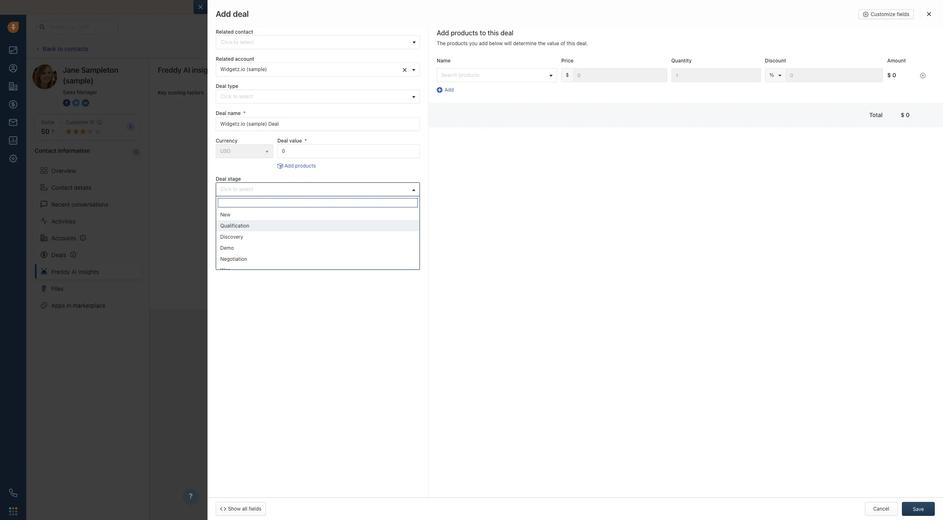 Task type: vqa. For each thing, say whether or not it's contained in the screenshot.
USD button
yes



Task type: describe. For each thing, give the bounding box(es) containing it.
glendale, arizona, usa
[[254, 36, 316, 43]]

ends
[[739, 24, 750, 29]]

possible duplicates (0)
[[212, 90, 267, 96]]

stage
[[228, 176, 241, 182]]

0 horizontal spatial $
[[566, 72, 569, 78]]

widgetz.io inside widgetz.io (sample) dialog
[[247, 9, 283, 18]]

your trial ends in 21 days
[[719, 24, 772, 29]]

deal for deal stage
[[216, 176, 226, 182]]

1 horizontal spatial 0
[[906, 111, 910, 118]]

trial
[[730, 24, 738, 29]]

to inside back to contacts link
[[58, 45, 63, 52]]

cancel
[[874, 506, 890, 512]]

related for related account
[[216, 56, 234, 62]]

add products
[[285, 163, 316, 169]]

add for add products
[[285, 163, 294, 169]]

price
[[561, 58, 574, 64]]

add deal
[[216, 9, 249, 18]]

name
[[437, 58, 451, 64]]

explore
[[788, 23, 806, 30]]

what's new image
[[884, 24, 890, 30]]

plans
[[807, 23, 820, 30]]

×
[[402, 65, 407, 74]]

(0) for possible duplicates (0)
[[259, 90, 267, 96]]

key scoring factors link
[[158, 83, 204, 103]]

determine
[[513, 40, 537, 46]]

back to contacts link
[[35, 42, 89, 55]]

1 vertical spatial this
[[567, 40, 575, 46]]

customer
[[66, 119, 89, 125]]

to inside click to select dropdown button
[[233, 186, 238, 192]]

task button
[[322, 53, 349, 67]]

will
[[504, 40, 512, 46]]

facebook circled image
[[63, 99, 70, 107]]

recent conversations
[[51, 201, 108, 208]]

possible for possible duplicates (0)
[[212, 90, 232, 96]]

key
[[158, 90, 167, 96]]

all for see
[[872, 12, 878, 18]]

score
[[41, 119, 55, 125]]

marketplace
[[73, 302, 106, 309]]

possible connections (0) link
[[275, 83, 334, 103]]

select for click to select button
[[239, 93, 253, 100]]

contact details
[[51, 184, 92, 191]]

qualification option
[[216, 220, 420, 231]]

0 horizontal spatial insights
[[78, 268, 99, 275]]

click to select button
[[216, 90, 420, 104]]

related contact
[[216, 29, 253, 35]]

0 vertical spatial 0
[[893, 72, 896, 79]]

discovery option
[[216, 231, 420, 243]]

call link
[[247, 53, 272, 67]]

all for show
[[242, 506, 247, 512]]

0 vertical spatial click
[[492, 45, 504, 52]]

value inside add products to this deal the products you add below will determine the value of this deal.
[[547, 40, 559, 46]]

back to contacts
[[43, 45, 88, 52]]

explore plans link
[[784, 22, 825, 32]]

* for deal value *
[[305, 138, 307, 144]]

phone element
[[5, 485, 21, 501]]

account
[[235, 56, 254, 62]]

contact
[[235, 29, 253, 35]]

sales activities
[[406, 57, 440, 63]]

activities
[[420, 57, 440, 63]]

send email image
[[862, 23, 868, 30]]

freshworks switcher image
[[9, 508, 17, 516]]

possible for possible connections (0)
[[275, 90, 295, 96]]

0 horizontal spatial in
[[67, 302, 71, 309]]

click to select for click to select dropdown button
[[220, 186, 253, 192]]

factors
[[187, 90, 204, 96]]

add products to this deal the products you add below will determine the value of this deal.
[[437, 29, 588, 46]]

show
[[228, 506, 241, 512]]

scoring
[[168, 90, 186, 96]]

2 horizontal spatial $
[[901, 111, 905, 118]]

1 horizontal spatial ai
[[183, 66, 190, 74]]

Enter value number field
[[277, 144, 420, 158]]

call button
[[247, 53, 272, 67]]

new
[[220, 212, 231, 218]]

task
[[334, 57, 345, 63]]

sales inside jane sampleton (sample) sales manager
[[63, 89, 75, 95]]

deal
[[501, 29, 514, 37]]

to inside updates available. click to refresh. link
[[505, 45, 510, 52]]

phone image
[[9, 489, 17, 497]]

deal for deal value *
[[277, 138, 288, 144]]

fields inside 'button'
[[897, 11, 910, 17]]

50 button
[[41, 128, 56, 135]]

products for search products
[[459, 72, 480, 78]]

click for click to select dropdown button
[[220, 186, 232, 192]]

add for add products to this deal the products you add below will determine the value of this deal.
[[437, 29, 449, 37]]

cancel button
[[865, 502, 898, 516]]

1 vertical spatial freddy
[[51, 268, 70, 275]]

activities
[[51, 218, 76, 225]]

3 -- number field from the left
[[786, 68, 883, 82]]

1 horizontal spatial freddy
[[158, 66, 182, 74]]

updates available. click to refresh.
[[448, 45, 529, 52]]

linkedin circled image
[[82, 99, 89, 107]]

deal
[[233, 9, 249, 18]]

usa
[[304, 36, 316, 43]]

deal value *
[[277, 138, 307, 144]]

days
[[762, 24, 772, 29]]

customer fit
[[66, 119, 95, 125]]

to inside add products to this deal the products you add below will determine the value of this deal.
[[480, 29, 486, 37]]

add
[[216, 9, 231, 18]]

won
[[220, 267, 231, 273]]

0 vertical spatial in
[[751, 24, 755, 29]]

close image
[[927, 12, 931, 16]]

deal for deal type
[[216, 83, 226, 89]]

widgetz.io (sample) inside dialog
[[247, 9, 315, 18]]

show all fields button
[[216, 502, 266, 516]]

save button
[[902, 502, 935, 516]]

(sample) inside dialog
[[285, 9, 315, 18]]

0 horizontal spatial value
[[289, 138, 302, 144]]

updates
[[448, 45, 468, 52]]

updates available. click to refresh. link
[[436, 41, 533, 56]]

add for add
[[445, 87, 454, 93]]

0 horizontal spatial details
[[74, 184, 92, 191]]

dialog containing add deal
[[208, 0, 943, 520]]

click to select for click to select button
[[220, 93, 253, 100]]

files
[[51, 285, 64, 292]]

usd
[[220, 148, 231, 154]]

jane
[[63, 66, 79, 74]]

recent
[[51, 201, 70, 208]]

0 vertical spatial freddy ai insights
[[158, 66, 219, 74]]

click for click to select button
[[220, 93, 232, 100]]

negotiation
[[220, 256, 247, 262]]

available.
[[469, 45, 491, 52]]

qualification
[[220, 223, 249, 229]]

details inside button
[[879, 12, 894, 18]]

customize
[[871, 11, 896, 17]]

search products button
[[437, 68, 557, 82]]

widgetz.io (sample) dialog
[[194, 0, 943, 520]]



Task type: locate. For each thing, give the bounding box(es) containing it.
0 vertical spatial add
[[437, 29, 449, 37]]

0 vertical spatial *
[[243, 110, 246, 116]]

in left "21"
[[751, 24, 755, 29]]

1 (0) from the left
[[259, 90, 267, 96]]

0 vertical spatial fields
[[897, 11, 910, 17]]

1 vertical spatial value
[[289, 138, 302, 144]]

related left account
[[216, 56, 234, 62]]

0 vertical spatial details
[[879, 12, 894, 18]]

1 vertical spatial widgetz.io (sample)
[[220, 66, 267, 72]]

21
[[756, 24, 761, 29]]

the
[[437, 40, 446, 46]]

None search field
[[218, 198, 418, 208]]

add
[[479, 40, 488, 46]]

click down deal type
[[220, 93, 232, 100]]

0 horizontal spatial freddy
[[51, 268, 70, 275]]

0 vertical spatial value
[[547, 40, 559, 46]]

1 horizontal spatial all
[[872, 12, 878, 18]]

fields right show
[[249, 506, 261, 512]]

to right below
[[505, 45, 510, 52]]

click
[[492, 45, 504, 52], [220, 93, 232, 100], [220, 186, 232, 192]]

refresh.
[[511, 45, 529, 52]]

* for deal name *
[[243, 110, 246, 116]]

2 horizontal spatial -- number field
[[786, 68, 883, 82]]

information
[[58, 147, 90, 154]]

0 vertical spatial freddy
[[158, 66, 182, 74]]

meeting button
[[354, 53, 389, 67]]

save
[[913, 506, 924, 513]]

1 vertical spatial add
[[445, 87, 454, 93]]

1 horizontal spatial $
[[888, 72, 891, 79]]

dialog
[[208, 0, 943, 520]]

1 select from the top
[[239, 93, 253, 100]]

products up click to select dropdown button
[[295, 163, 316, 169]]

list box inside dialog
[[216, 209, 420, 276]]

0 horizontal spatial all
[[242, 506, 247, 512]]

0 vertical spatial related
[[216, 29, 234, 35]]

demo
[[220, 245, 234, 251]]

possible duplicates (0) link
[[212, 83, 267, 103]]

this up below
[[488, 29, 499, 37]]

value left of
[[547, 40, 559, 46]]

2 vertical spatial click
[[220, 186, 232, 192]]

1 horizontal spatial -- number field
[[671, 68, 761, 82]]

all inside the show all fields button
[[242, 506, 247, 512]]

name
[[228, 110, 241, 116]]

2 related from the top
[[216, 56, 234, 62]]

in
[[751, 24, 755, 29], [67, 302, 71, 309]]

Click to select search field
[[216, 35, 420, 49]]

0 down amount
[[893, 72, 896, 79]]

all
[[872, 12, 878, 18], [242, 506, 247, 512]]

0
[[893, 72, 896, 79], [906, 111, 910, 118]]

search products
[[441, 72, 480, 78]]

1 vertical spatial in
[[67, 302, 71, 309]]

click to select inside dropdown button
[[220, 186, 253, 192]]

select down stage
[[239, 186, 253, 192]]

duplicates
[[233, 90, 258, 96]]

products up you
[[451, 29, 478, 37]]

negotiation option
[[216, 254, 420, 265]]

deal
[[216, 83, 226, 89], [216, 110, 226, 116], [277, 138, 288, 144], [216, 176, 226, 182]]

overview
[[51, 167, 76, 174]]

to down type
[[233, 93, 238, 100]]

0 horizontal spatial -- number field
[[573, 68, 667, 82]]

your
[[719, 24, 728, 29]]

widgetz.io (sample)
[[247, 9, 315, 18], [220, 66, 267, 72]]

1 horizontal spatial possible
[[275, 90, 295, 96]]

click to select inside button
[[220, 93, 253, 100]]

0 horizontal spatial (0)
[[259, 90, 267, 96]]

add down search
[[445, 87, 454, 93]]

1 vertical spatial *
[[305, 138, 307, 144]]

1 related from the top
[[216, 29, 234, 35]]

$ down amount
[[888, 72, 891, 79]]

0 horizontal spatial fields
[[249, 506, 261, 512]]

click inside dropdown button
[[220, 186, 232, 192]]

products for add products to this deal the products you add below will determine the value of this deal.
[[451, 29, 478, 37]]

fields inside button
[[249, 506, 261, 512]]

possible connections (0)
[[275, 90, 334, 96]]

1 horizontal spatial this
[[567, 40, 575, 46]]

freddy ai insights up 'factors' at the top left of the page
[[158, 66, 219, 74]]

1 horizontal spatial (0)
[[327, 90, 334, 96]]

apps in marketplace
[[51, 302, 106, 309]]

conversations
[[71, 201, 108, 208]]

jane sampleton (sample) sales manager
[[63, 66, 118, 95]]

contact for contact information
[[35, 147, 57, 154]]

deal up add products link on the top of page
[[277, 138, 288, 144]]

1 horizontal spatial sales
[[406, 57, 418, 63]]

1 vertical spatial all
[[242, 506, 247, 512]]

discount
[[765, 58, 786, 64]]

of
[[561, 40, 565, 46]]

back
[[43, 45, 56, 52]]

click left will
[[492, 45, 504, 52]]

0 horizontal spatial 0
[[893, 72, 896, 79]]

fields right customize
[[897, 11, 910, 17]]

select
[[239, 93, 253, 100], [239, 186, 253, 192]]

0 horizontal spatial widgetz.io
[[220, 66, 245, 72]]

widgetz.io inside dialog
[[220, 66, 245, 72]]

add down 'deal value *'
[[285, 163, 294, 169]]

glendale,
[[254, 36, 279, 43]]

1 horizontal spatial details
[[879, 12, 894, 18]]

insights up 'factors' at the top left of the page
[[192, 66, 219, 74]]

(0) for possible connections (0)
[[327, 90, 334, 96]]

0 horizontal spatial this
[[488, 29, 499, 37]]

select inside button
[[239, 93, 253, 100]]

1 horizontal spatial in
[[751, 24, 755, 29]]

click inside button
[[220, 93, 232, 100]]

products left you
[[447, 40, 468, 46]]

sales inside widgetz.io (sample) dialog
[[406, 57, 418, 63]]

list box containing new
[[216, 209, 420, 276]]

deal left name
[[216, 110, 226, 116]]

1 click to select from the top
[[220, 93, 253, 100]]

value
[[547, 40, 559, 46], [289, 138, 302, 144]]

$ right total in the right top of the page
[[901, 111, 905, 118]]

list box
[[216, 209, 420, 276]]

0 vertical spatial contact
[[35, 147, 57, 154]]

(sample) inside dialog
[[247, 66, 267, 72]]

0 vertical spatial select
[[239, 93, 253, 100]]

2 -- number field from the left
[[671, 68, 761, 82]]

new option
[[216, 209, 420, 220]]

1 horizontal spatial insights
[[192, 66, 219, 74]]

to
[[480, 29, 486, 37], [58, 45, 63, 52], [505, 45, 510, 52], [233, 93, 238, 100], [233, 186, 238, 192]]

contact down 50
[[35, 147, 57, 154]]

1 vertical spatial 0
[[906, 111, 910, 118]]

accounts
[[51, 235, 76, 242]]

2 select from the top
[[239, 186, 253, 192]]

products right search
[[459, 72, 480, 78]]

widgetz.io (sample) down account
[[220, 66, 267, 72]]

deal type
[[216, 83, 238, 89]]

0 vertical spatial ai
[[183, 66, 190, 74]]

below
[[489, 40, 503, 46]]

deals
[[51, 251, 66, 258]]

1 vertical spatial contact
[[51, 184, 72, 191]]

0 horizontal spatial possible
[[212, 90, 232, 96]]

1 vertical spatial $ 0
[[901, 111, 910, 118]]

add
[[437, 29, 449, 37], [445, 87, 454, 93], [285, 163, 294, 169]]

1 vertical spatial select
[[239, 186, 253, 192]]

1 vertical spatial sales
[[63, 89, 75, 95]]

freddy ai insights
[[158, 66, 219, 74], [51, 268, 99, 275]]

value up add products link on the top of page
[[289, 138, 302, 144]]

widgetz.io down related account
[[220, 66, 245, 72]]

0 vertical spatial widgetz.io
[[247, 9, 283, 18]]

to right back in the left top of the page
[[58, 45, 63, 52]]

(sample) down call
[[247, 66, 267, 72]]

select for click to select dropdown button
[[239, 186, 253, 192]]

$ down price
[[566, 72, 569, 78]]

fields
[[897, 11, 910, 17], [249, 506, 261, 512]]

widgetz.io (sample) up glendale, arizona, usa
[[247, 9, 315, 18]]

* right name
[[243, 110, 246, 116]]

freddy
[[158, 66, 182, 74], [51, 268, 70, 275]]

0 horizontal spatial freddy ai insights
[[51, 268, 99, 275]]

0 vertical spatial insights
[[192, 66, 219, 74]]

0 vertical spatial sales
[[406, 57, 418, 63]]

1 -- number field from the left
[[573, 68, 667, 82]]

-- number field
[[573, 68, 667, 82], [671, 68, 761, 82], [786, 68, 883, 82]]

select inside dropdown button
[[239, 186, 253, 192]]

0 horizontal spatial *
[[243, 110, 246, 116]]

ai up apps in marketplace on the bottom of page
[[71, 268, 77, 275]]

this right of
[[567, 40, 575, 46]]

0 horizontal spatial (sample)
[[63, 76, 94, 85]]

won option
[[216, 265, 420, 276]]

$ 0 down amount
[[888, 72, 896, 79]]

widgetz.io (sample) inside dialog
[[220, 66, 267, 72]]

see
[[862, 12, 871, 18]]

0 vertical spatial $ 0
[[888, 72, 896, 79]]

0 vertical spatial this
[[488, 29, 499, 37]]

note
[[302, 57, 313, 63]]

click to select button
[[216, 182, 420, 196]]

1 vertical spatial widgetz.io
[[220, 66, 245, 72]]

related for related contact
[[216, 29, 234, 35]]

insights up marketplace
[[78, 268, 99, 275]]

0 horizontal spatial sales
[[63, 89, 75, 95]]

add products link
[[277, 162, 316, 169]]

freddy down deals at the left of page
[[51, 268, 70, 275]]

1 vertical spatial ai
[[71, 268, 77, 275]]

1 horizontal spatial $ 0
[[901, 111, 910, 118]]

1 horizontal spatial freddy ai insights
[[158, 66, 219, 74]]

1 horizontal spatial (sample)
[[247, 66, 267, 72]]

ai up the key scoring factors
[[183, 66, 190, 74]]

2 vertical spatial (sample)
[[63, 76, 94, 85]]

products for add products
[[295, 163, 316, 169]]

you
[[469, 40, 478, 46]]

possible inside possible duplicates (0) 'link'
[[212, 90, 232, 96]]

1 vertical spatial freddy ai insights
[[51, 268, 99, 275]]

(0) right connections
[[327, 90, 334, 96]]

$ 0
[[888, 72, 896, 79], [901, 111, 910, 118]]

possible down deal type
[[212, 90, 232, 96]]

select up name
[[239, 93, 253, 100]]

2 possible from the left
[[275, 90, 295, 96]]

(sample) up arizona, on the top left of page
[[285, 9, 315, 18]]

1 horizontal spatial *
[[305, 138, 307, 144]]

0 right total in the right top of the page
[[906, 111, 910, 118]]

deal left type
[[216, 83, 226, 89]]

50
[[41, 128, 49, 135]]

add inside add products to this deal the products you add below will determine the value of this deal.
[[437, 29, 449, 37]]

details
[[879, 12, 894, 18], [74, 184, 92, 191]]

call
[[259, 57, 268, 63]]

contact up recent at the left of page
[[51, 184, 72, 191]]

1 vertical spatial related
[[216, 56, 234, 62]]

1 vertical spatial fields
[[249, 506, 261, 512]]

contact for contact details
[[51, 184, 72, 191]]

(0) right duplicates
[[259, 90, 267, 96]]

(0)
[[259, 90, 267, 96], [327, 90, 334, 96]]

2 vertical spatial add
[[285, 163, 294, 169]]

1 horizontal spatial fields
[[897, 11, 910, 17]]

0 vertical spatial click to select
[[220, 93, 253, 100]]

1 vertical spatial click
[[220, 93, 232, 100]]

0 horizontal spatial ai
[[71, 268, 77, 275]]

click down deal stage
[[220, 186, 232, 192]]

see all details
[[862, 12, 894, 18]]

2 (0) from the left
[[327, 90, 334, 96]]

1 vertical spatial insights
[[78, 268, 99, 275]]

all right show
[[242, 506, 247, 512]]

(sample) inside jane sampleton (sample) sales manager
[[63, 76, 94, 85]]

click to select down stage
[[220, 186, 253, 192]]

twitter circled image
[[72, 99, 80, 107]]

sales up ×
[[406, 57, 418, 63]]

show all fields
[[228, 506, 261, 512]]

0 horizontal spatial $ 0
[[888, 72, 896, 79]]

products inside button
[[459, 72, 480, 78]]

Start typing... text field
[[216, 117, 420, 131]]

1 possible from the left
[[212, 90, 232, 96]]

mng settings image
[[133, 149, 139, 155]]

in right apps
[[67, 302, 71, 309]]

sampleton
[[81, 66, 118, 74]]

* down the start typing... text box
[[305, 138, 307, 144]]

contacts
[[65, 45, 88, 52]]

$
[[888, 72, 891, 79], [566, 72, 569, 78], [901, 111, 905, 118]]

note button
[[290, 53, 318, 67]]

1 vertical spatial click to select
[[220, 186, 253, 192]]

demo option
[[216, 243, 420, 254]]

click to select down type
[[220, 93, 253, 100]]

all right see at top right
[[872, 12, 878, 18]]

manager
[[77, 89, 97, 95]]

(sample) down jane
[[63, 76, 94, 85]]

to up the add on the top right
[[480, 29, 486, 37]]

type
[[228, 83, 238, 89]]

(0) inside 'link'
[[259, 90, 267, 96]]

to inside click to select button
[[233, 93, 238, 100]]

0 vertical spatial widgetz.io (sample)
[[247, 9, 315, 18]]

$ 0 right total in the right top of the page
[[901, 111, 910, 118]]

related down add
[[216, 29, 234, 35]]

freddy up 'scoring'
[[158, 66, 182, 74]]

the
[[538, 40, 546, 46]]

click to select
[[220, 93, 253, 100], [220, 186, 253, 192]]

quantity
[[671, 58, 692, 64]]

add up the
[[437, 29, 449, 37]]

deal for deal name *
[[216, 110, 226, 116]]

possible inside possible connections (0) link
[[275, 90, 295, 96]]

1 vertical spatial details
[[74, 184, 92, 191]]

arizona,
[[281, 36, 303, 43]]

2 horizontal spatial (sample)
[[285, 9, 315, 18]]

0 vertical spatial (sample)
[[285, 9, 315, 18]]

% button
[[770, 72, 782, 78]]

0 vertical spatial all
[[872, 12, 878, 18]]

customize fields button
[[859, 9, 914, 19]]

deal name *
[[216, 110, 246, 116]]

key scoring factors
[[158, 90, 204, 96]]

deal left stage
[[216, 176, 226, 182]]

usd button
[[216, 144, 273, 158]]

currency
[[216, 138, 238, 144]]

freddy ai insights down deals at the left of page
[[51, 268, 99, 275]]

explore plans
[[788, 23, 820, 30]]

possible
[[212, 90, 232, 96], [275, 90, 295, 96]]

to down stage
[[233, 186, 238, 192]]

all inside 'see all details' button
[[872, 12, 878, 18]]

1 horizontal spatial value
[[547, 40, 559, 46]]

possible left connections
[[275, 90, 295, 96]]

1 vertical spatial (sample)
[[247, 66, 267, 72]]

sales up facebook circled image
[[63, 89, 75, 95]]

Search your CRM... text field
[[36, 20, 118, 34]]

2 click to select from the top
[[220, 186, 253, 192]]

see all details button
[[850, 8, 899, 22]]

widgetz.io up glendale,
[[247, 9, 283, 18]]

1 horizontal spatial widgetz.io
[[247, 9, 283, 18]]

amount
[[888, 58, 906, 64]]



